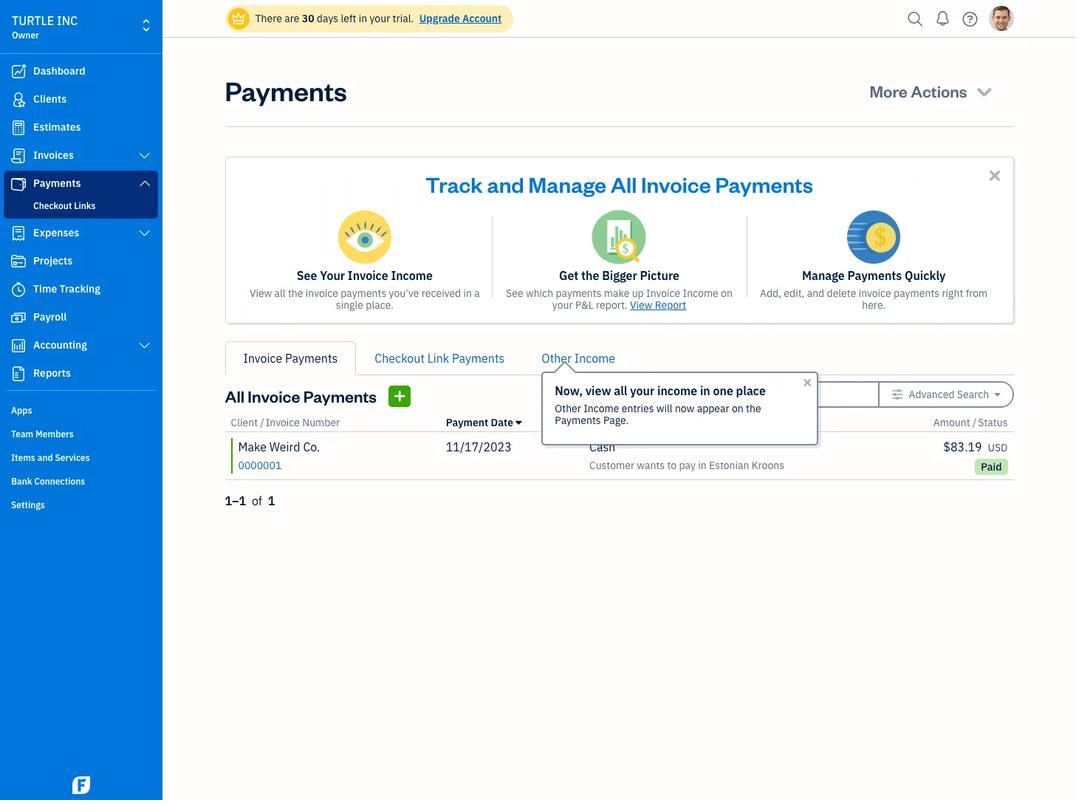 Task type: locate. For each thing, give the bounding box(es) containing it.
trial.
[[393, 12, 414, 25]]

notes
[[660, 416, 687, 429]]

your left p&l
[[553, 298, 573, 312]]

search image
[[904, 8, 928, 30]]

0 horizontal spatial see
[[297, 268, 317, 283]]

0 vertical spatial checkout
[[33, 200, 72, 211]]

0 vertical spatial and
[[487, 170, 524, 198]]

items and services
[[11, 452, 90, 463]]

chevron large down image
[[138, 150, 151, 162], [138, 228, 151, 239], [138, 340, 151, 352]]

all up client on the left bottom of page
[[225, 386, 245, 406]]

2 chevron large down image from the top
[[138, 228, 151, 239]]

view up invoice payments
[[250, 287, 272, 300]]

0 horizontal spatial checkout
[[33, 200, 72, 211]]

0 horizontal spatial manage
[[529, 170, 607, 198]]

make
[[238, 440, 267, 454]]

see inside see which payments make up invoice income on your p&l report.
[[506, 287, 524, 300]]

invoice inside see your invoice income view all the invoice payments you've received in a single place.
[[348, 268, 388, 283]]

chevron large down image inside invoices link
[[138, 150, 151, 162]]

caretdown image inside advanced search dropdown button
[[995, 389, 1001, 400]]

all inside now, view all your income in one place other income entries will now appear on the payments page.
[[614, 383, 628, 398]]

chevron large down image down chevron large down image
[[138, 228, 151, 239]]

1 horizontal spatial manage
[[802, 268, 845, 283]]

1 vertical spatial manage
[[802, 268, 845, 283]]

and for services
[[37, 452, 53, 463]]

single
[[336, 298, 363, 312]]

payments down quickly
[[894, 287, 940, 300]]

/
[[260, 416, 264, 429], [614, 416, 618, 429], [973, 416, 977, 429]]

number
[[302, 416, 340, 429]]

chevron large down image inside accounting link
[[138, 340, 151, 352]]

type button
[[590, 416, 612, 429]]

upgrade account link
[[416, 12, 502, 25]]

in left the a
[[464, 287, 472, 300]]

see your invoice income view all the invoice payments you've received in a single place.
[[250, 268, 480, 312]]

income up type button
[[584, 402, 620, 415]]

2 invoice from the left
[[859, 287, 892, 300]]

manage inside manage payments quickly add, edit, and delete invoice payments right from here.
[[802, 268, 845, 283]]

all up "get the bigger picture"
[[611, 170, 637, 198]]

2 horizontal spatial /
[[973, 416, 977, 429]]

payments inside see your invoice income view all the invoice payments you've received in a single place.
[[341, 287, 387, 300]]

bank
[[11, 476, 32, 487]]

checkout up add a new payment image
[[375, 351, 425, 366]]

payments inside manage payments quickly add, edit, and delete invoice payments right from here.
[[894, 287, 940, 300]]

right
[[942, 287, 964, 300]]

chevron large down image for accounting
[[138, 340, 151, 352]]

0 horizontal spatial payments
[[341, 287, 387, 300]]

your left trial.
[[370, 12, 390, 25]]

paid
[[981, 460, 1002, 474]]

view inside see your invoice income view all the invoice payments you've received in a single place.
[[250, 287, 272, 300]]

time tracking link
[[4, 276, 158, 303]]

your
[[320, 268, 345, 283]]

chevron large down image up chevron large down image
[[138, 150, 151, 162]]

1 horizontal spatial and
[[487, 170, 524, 198]]

0 horizontal spatial view
[[250, 287, 272, 300]]

invoice inside see your invoice income view all the invoice payments you've received in a single place.
[[306, 287, 338, 300]]

1 horizontal spatial invoice
[[859, 287, 892, 300]]

and right 'items'
[[37, 452, 53, 463]]

in
[[359, 12, 367, 25], [464, 287, 472, 300], [700, 383, 711, 398], [698, 459, 707, 472]]

0 horizontal spatial all
[[225, 386, 245, 406]]

get the bigger picture
[[559, 268, 680, 283]]

payments down get
[[556, 287, 602, 300]]

income up view
[[575, 351, 615, 366]]

link
[[428, 351, 449, 366]]

all
[[275, 287, 286, 300], [614, 383, 628, 398]]

2 / from the left
[[614, 416, 618, 429]]

other income link
[[523, 341, 634, 375]]

0 vertical spatial all
[[275, 287, 286, 300]]

more actions button
[[857, 73, 1008, 109]]

more actions
[[870, 81, 968, 101]]

1 horizontal spatial payments
[[556, 287, 602, 300]]

/ for status
[[973, 416, 977, 429]]

date
[[491, 416, 514, 429]]

payments inside main element
[[33, 177, 81, 190]]

all
[[611, 170, 637, 198], [225, 386, 245, 406]]

the inside see your invoice income view all the invoice payments you've received in a single place.
[[288, 287, 303, 300]]

caretdown image
[[995, 389, 1001, 400], [516, 417, 522, 429]]

other inside now, view all your income in one place other income entries will now appear on the payments page.
[[555, 402, 581, 415]]

1 horizontal spatial /
[[614, 416, 618, 429]]

pay
[[679, 459, 696, 472]]

time
[[33, 282, 57, 296]]

income right up
[[683, 287, 719, 300]]

see
[[297, 268, 317, 283], [506, 287, 524, 300]]

1 vertical spatial see
[[506, 287, 524, 300]]

settings image
[[892, 389, 904, 400]]

bank connections
[[11, 476, 85, 487]]

1 vertical spatial your
[[553, 298, 573, 312]]

1 horizontal spatial the
[[582, 268, 599, 283]]

2 horizontal spatial the
[[746, 402, 761, 415]]

1 horizontal spatial see
[[506, 287, 524, 300]]

apps
[[11, 405, 32, 416]]

3 chevron large down image from the top
[[138, 340, 151, 352]]

other
[[542, 351, 572, 366], [555, 402, 581, 415]]

payments for add,
[[894, 287, 940, 300]]

and for manage
[[487, 170, 524, 198]]

close image
[[987, 167, 1004, 184], [802, 377, 814, 389]]

2 vertical spatial chevron large down image
[[138, 340, 151, 352]]

other income
[[542, 351, 615, 366]]

0 vertical spatial manage
[[529, 170, 607, 198]]

chevron large down image up reports link
[[138, 340, 151, 352]]

go to help image
[[959, 8, 982, 30]]

invoice payments link
[[225, 341, 356, 375]]

now,
[[555, 383, 583, 398]]

see inside see your invoice income view all the invoice payments you've received in a single place.
[[297, 268, 317, 283]]

dashboard link
[[4, 58, 158, 85]]

1 vertical spatial all
[[614, 383, 628, 398]]

customer
[[590, 459, 635, 472]]

3 payments from the left
[[894, 287, 940, 300]]

your inside now, view all your income in one place other income entries will now appear on the payments page.
[[630, 383, 655, 398]]

income up you've
[[391, 268, 433, 283]]

the down place
[[746, 402, 761, 415]]

income inside other income link
[[575, 351, 615, 366]]

in left the one
[[700, 383, 711, 398]]

1 chevron large down image from the top
[[138, 150, 151, 162]]

0 vertical spatial chevron large down image
[[138, 150, 151, 162]]

other up the now,
[[542, 351, 572, 366]]

caretdown image right search
[[995, 389, 1001, 400]]

0 vertical spatial caretdown image
[[995, 389, 1001, 400]]

bank connections link
[[4, 470, 158, 492]]

all up invoice payments
[[275, 287, 286, 300]]

0 horizontal spatial caretdown image
[[516, 417, 522, 429]]

on inside see which payments make up invoice income on your p&l report.
[[721, 287, 733, 300]]

1 horizontal spatial all
[[611, 170, 637, 198]]

the left single
[[288, 287, 303, 300]]

1 horizontal spatial close image
[[987, 167, 1004, 184]]

0 vertical spatial see
[[297, 268, 317, 283]]

estimates link
[[4, 115, 158, 141]]

1 horizontal spatial checkout
[[375, 351, 425, 366]]

manage payments quickly image
[[848, 211, 901, 264]]

payments
[[341, 287, 387, 300], [556, 287, 602, 300], [894, 287, 940, 300]]

0 horizontal spatial /
[[260, 416, 264, 429]]

and inside manage payments quickly add, edit, and delete invoice payments right from here.
[[807, 287, 825, 300]]

1 horizontal spatial your
[[553, 298, 573, 312]]

0 vertical spatial your
[[370, 12, 390, 25]]

checkout up 'expenses' at left top
[[33, 200, 72, 211]]

1 payments from the left
[[341, 287, 387, 300]]

invoice inside manage payments quickly add, edit, and delete invoice payments right from here.
[[859, 287, 892, 300]]

the right get
[[582, 268, 599, 283]]

invoice for your
[[306, 287, 338, 300]]

invoices link
[[4, 143, 158, 169]]

/ for invoice
[[260, 416, 264, 429]]

and right edit,
[[807, 287, 825, 300]]

now, view all your income in one place other income entries will now appear on the payments page.
[[555, 383, 766, 427]]

checkout inside 'link'
[[33, 200, 72, 211]]

on
[[721, 287, 733, 300], [732, 402, 744, 415]]

1 horizontal spatial view
[[630, 298, 653, 312]]

cash
[[590, 440, 616, 454]]

in inside cash customer wants to pay in estonian kroons
[[698, 459, 707, 472]]

chart image
[[10, 338, 27, 353]]

1 horizontal spatial all
[[614, 383, 628, 398]]

/ right client on the left bottom of page
[[260, 416, 264, 429]]

make weird co. 0000001
[[238, 440, 320, 472]]

in right "left"
[[359, 12, 367, 25]]

1 vertical spatial checkout
[[375, 351, 425, 366]]

2 horizontal spatial payments
[[894, 287, 940, 300]]

1 vertical spatial on
[[732, 402, 744, 415]]

0 horizontal spatial invoice
[[306, 287, 338, 300]]

invoice right delete
[[859, 287, 892, 300]]

and inside main element
[[37, 452, 53, 463]]

see left which
[[506, 287, 524, 300]]

items and services link
[[4, 446, 158, 468]]

1 vertical spatial the
[[288, 287, 303, 300]]

2 payments from the left
[[556, 287, 602, 300]]

inc
[[57, 13, 78, 28]]

in right "pay" on the bottom of page
[[698, 459, 707, 472]]

1 vertical spatial and
[[807, 287, 825, 300]]

0 horizontal spatial all
[[275, 287, 286, 300]]

internal
[[620, 416, 657, 429]]

0 horizontal spatial the
[[288, 287, 303, 300]]

invoices
[[33, 149, 74, 162]]

chevron large down image for invoices
[[138, 150, 151, 162]]

client
[[231, 416, 258, 429]]

projects
[[33, 254, 73, 267]]

chevron large down image inside expenses link
[[138, 228, 151, 239]]

2 vertical spatial and
[[37, 452, 53, 463]]

one
[[713, 383, 734, 398]]

and right track
[[487, 170, 524, 198]]

3 / from the left
[[973, 416, 977, 429]]

caretdown image right date
[[516, 417, 522, 429]]

days
[[317, 12, 338, 25]]

and
[[487, 170, 524, 198], [807, 287, 825, 300], [37, 452, 53, 463]]

1 vertical spatial chevron large down image
[[138, 228, 151, 239]]

2 horizontal spatial your
[[630, 383, 655, 398]]

on down place
[[732, 402, 744, 415]]

dashboard
[[33, 64, 85, 78]]

all right view
[[614, 383, 628, 398]]

on left add,
[[721, 287, 733, 300]]

upgrade
[[419, 12, 460, 25]]

2 vertical spatial your
[[630, 383, 655, 398]]

in for now,
[[700, 383, 711, 398]]

1 vertical spatial caretdown image
[[516, 417, 522, 429]]

see left your
[[297, 268, 317, 283]]

1 / from the left
[[260, 416, 264, 429]]

invoice down your
[[306, 287, 338, 300]]

all invoice payments
[[225, 386, 377, 406]]

0 vertical spatial on
[[721, 287, 733, 300]]

1 vertical spatial other
[[555, 402, 581, 415]]

advanced search
[[909, 388, 989, 401]]

entries
[[622, 402, 654, 415]]

your up entries
[[630, 383, 655, 398]]

invoice
[[641, 170, 711, 198], [348, 268, 388, 283], [647, 287, 681, 300], [243, 351, 282, 366], [248, 386, 300, 406], [266, 416, 300, 429]]

payments inside manage payments quickly add, edit, and delete invoice payments right from here.
[[848, 268, 902, 283]]

payments down your
[[341, 287, 387, 300]]

notifications image
[[931, 4, 955, 33]]

estimate image
[[10, 120, 27, 135]]

checkout for checkout link payments
[[375, 351, 425, 366]]

1 horizontal spatial caretdown image
[[995, 389, 1001, 400]]

0 horizontal spatial and
[[37, 452, 53, 463]]

view right make
[[630, 298, 653, 312]]

payments inside now, view all your income in one place other income entries will now appear on the payments page.
[[555, 414, 601, 427]]

invoice inside see which payments make up invoice income on your p&l report.
[[647, 287, 681, 300]]

are
[[285, 12, 300, 25]]

other down the now,
[[555, 402, 581, 415]]

in inside now, view all your income in one place other income entries will now appear on the payments page.
[[700, 383, 711, 398]]

see for your
[[297, 268, 317, 283]]

1 vertical spatial close image
[[802, 377, 814, 389]]

the
[[582, 268, 599, 283], [288, 287, 303, 300], [746, 402, 761, 415]]

timer image
[[10, 282, 27, 297]]

1 invoice from the left
[[306, 287, 338, 300]]

2 horizontal spatial and
[[807, 287, 825, 300]]

projects link
[[4, 248, 158, 275]]

a
[[475, 287, 480, 300]]

clients link
[[4, 86, 158, 113]]

/ left status
[[973, 416, 977, 429]]

/ right type
[[614, 416, 618, 429]]

invoice inside 'link'
[[243, 351, 282, 366]]

project image
[[10, 254, 27, 269]]

2 vertical spatial the
[[746, 402, 761, 415]]



Task type: vqa. For each thing, say whether or not it's contained in the screenshot.
owner
yes



Task type: describe. For each thing, give the bounding box(es) containing it.
turtle inc owner
[[12, 13, 78, 41]]

you've
[[389, 287, 419, 300]]

make
[[604, 287, 630, 300]]

the inside now, view all your income in one place other income entries will now appear on the payments page.
[[746, 402, 761, 415]]

team
[[11, 429, 33, 440]]

amount / status
[[934, 416, 1008, 429]]

checkout links
[[33, 200, 96, 211]]

services
[[55, 452, 90, 463]]

11/17/2023
[[446, 440, 512, 454]]

clients
[[33, 92, 67, 106]]

amount button
[[934, 416, 971, 429]]

items
[[11, 452, 35, 463]]

members
[[36, 429, 74, 440]]

freshbooks image
[[69, 777, 93, 794]]

payroll link
[[4, 304, 158, 331]]

links
[[74, 200, 96, 211]]

checkout for checkout links
[[33, 200, 72, 211]]

bigger
[[602, 268, 638, 283]]

advanced search button
[[880, 383, 1013, 406]]

edit,
[[784, 287, 805, 300]]

co.
[[303, 440, 320, 454]]

invoice for payments
[[859, 287, 892, 300]]

search
[[957, 388, 989, 401]]

income inside see which payments make up invoice income on your p&l report.
[[683, 287, 719, 300]]

30
[[302, 12, 314, 25]]

accounting
[[33, 338, 87, 352]]

now
[[675, 402, 695, 415]]

type / internal notes
[[590, 416, 687, 429]]

chevrondown image
[[974, 81, 995, 101]]

place.
[[366, 298, 394, 312]]

income
[[658, 383, 698, 398]]

1
[[268, 494, 275, 508]]

report.
[[596, 298, 628, 312]]

all inside see your invoice income view all the invoice payments you've received in a single place.
[[275, 287, 286, 300]]

chevron large down image
[[138, 177, 151, 189]]

0000001 link
[[238, 457, 282, 472]]

0 horizontal spatial your
[[370, 12, 390, 25]]

account
[[463, 12, 502, 25]]

payment
[[446, 416, 489, 429]]

in for cash
[[698, 459, 707, 472]]

will
[[657, 402, 673, 415]]

settings
[[11, 499, 45, 511]]

on inside now, view all your income in one place other income entries will now appear on the payments page.
[[732, 402, 744, 415]]

advanced
[[909, 388, 955, 401]]

connections
[[34, 476, 85, 487]]

0 vertical spatial all
[[611, 170, 637, 198]]

expenses
[[33, 226, 79, 239]]

delete
[[827, 287, 857, 300]]

client image
[[10, 92, 27, 107]]

add a new payment image
[[393, 387, 407, 405]]

0 vertical spatial close image
[[987, 167, 1004, 184]]

time tracking
[[33, 282, 100, 296]]

invoice payments
[[243, 351, 338, 366]]

1–1 of 1
[[225, 494, 275, 508]]

estonian
[[709, 459, 750, 472]]

expense image
[[10, 226, 27, 241]]

manage payments quickly add, edit, and delete invoice payments right from here.
[[760, 268, 988, 312]]

quickly
[[905, 268, 946, 283]]

caretdown image inside payment date button
[[516, 417, 522, 429]]

main element
[[0, 0, 199, 800]]

dashboard image
[[10, 64, 27, 79]]

type
[[590, 416, 612, 429]]

invoice image
[[10, 149, 27, 163]]

there
[[255, 12, 282, 25]]

settings link
[[4, 494, 158, 516]]

left
[[341, 12, 356, 25]]

0000001
[[238, 459, 282, 472]]

view
[[586, 383, 611, 398]]

expenses link
[[4, 220, 158, 247]]

see your invoice income image
[[338, 211, 391, 264]]

turtle
[[12, 13, 54, 28]]

track
[[426, 170, 483, 198]]

payments link
[[4, 171, 158, 197]]

payments inside 'link'
[[285, 351, 338, 366]]

payments for income
[[341, 287, 387, 300]]

income inside see your invoice income view all the invoice payments you've received in a single place.
[[391, 268, 433, 283]]

see for which
[[506, 287, 524, 300]]

report
[[655, 298, 687, 312]]

get the bigger picture image
[[593, 210, 646, 264]]

wants
[[637, 459, 665, 472]]

accounting link
[[4, 332, 158, 359]]

1 vertical spatial all
[[225, 386, 245, 406]]

crown image
[[231, 11, 246, 26]]

payment image
[[10, 177, 27, 191]]

place
[[736, 383, 766, 398]]

checkout link payments link
[[356, 341, 523, 375]]

picture
[[640, 268, 680, 283]]

0 horizontal spatial close image
[[802, 377, 814, 389]]

to
[[668, 459, 677, 472]]

your inside see which payments make up invoice income on your p&l report.
[[553, 298, 573, 312]]

checkout link payments
[[375, 351, 505, 366]]

track and manage all invoice payments
[[426, 170, 813, 198]]

Search text field
[[722, 383, 855, 406]]

actions
[[911, 81, 968, 101]]

money image
[[10, 310, 27, 325]]

0 vertical spatial the
[[582, 268, 599, 283]]

here.
[[862, 298, 886, 312]]

appear
[[697, 402, 730, 415]]

get
[[559, 268, 579, 283]]

page.
[[604, 414, 629, 427]]

there are 30 days left in your trial. upgrade account
[[255, 12, 502, 25]]

payroll
[[33, 310, 67, 324]]

in for there
[[359, 12, 367, 25]]

checkout links link
[[7, 197, 155, 215]]

$83.19
[[944, 440, 982, 454]]

usd
[[988, 441, 1008, 454]]

estimates
[[33, 120, 81, 134]]

/ for internal
[[614, 416, 618, 429]]

income inside now, view all your income in one place other income entries will now appear on the payments page.
[[584, 402, 620, 415]]

weird
[[269, 440, 300, 454]]

of
[[252, 494, 262, 508]]

chevron large down image for expenses
[[138, 228, 151, 239]]

0 vertical spatial other
[[542, 351, 572, 366]]

report image
[[10, 366, 27, 381]]

reports
[[33, 366, 71, 380]]

up
[[632, 287, 644, 300]]

apps link
[[4, 399, 158, 421]]

add,
[[760, 287, 782, 300]]

in inside see your invoice income view all the invoice payments you've received in a single place.
[[464, 287, 472, 300]]

client / invoice number
[[231, 416, 340, 429]]

payments inside see which payments make up invoice income on your p&l report.
[[556, 287, 602, 300]]



